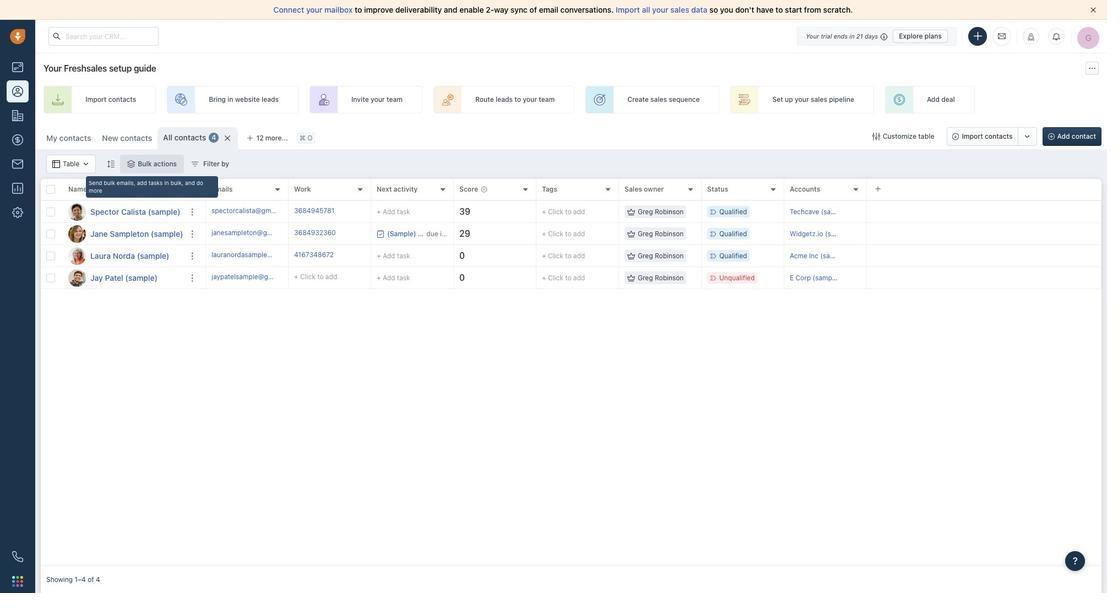 Task type: locate. For each thing, give the bounding box(es) containing it.
2 horizontal spatial container_wx8msf4aqz5i3rn1 image
[[628, 252, 635, 260]]

1 vertical spatial qualified
[[720, 230, 747, 238]]

e corp (sample)
[[790, 274, 841, 282]]

sequence
[[669, 96, 700, 104]]

corp
[[796, 274, 811, 282]]

2 greg from the top
[[638, 230, 653, 238]]

3 task from the top
[[397, 274, 410, 282]]

phone image
[[12, 552, 23, 563]]

do
[[197, 180, 203, 186]]

leads right "website" at the top left
[[262, 96, 279, 104]]

4 greg robinson from the top
[[638, 274, 684, 282]]

0 horizontal spatial container_wx8msf4aqz5i3rn1 image
[[82, 160, 90, 168]]

acme inc (sample) link
[[790, 252, 848, 260]]

0 vertical spatial your
[[806, 32, 820, 39]]

j image
[[68, 225, 86, 243]]

greg for techcave (sample)
[[638, 208, 653, 216]]

contact
[[1072, 132, 1097, 141]]

0 horizontal spatial and
[[185, 180, 195, 186]]

1 row group from the left
[[41, 201, 206, 289]]

o
[[308, 134, 313, 142]]

+ click to add for jaypatelsample@gmail.com + click to add
[[542, 274, 585, 282]]

import for 'import contacts' link
[[85, 96, 107, 104]]

cell
[[867, 201, 1102, 223], [867, 223, 1102, 245], [867, 245, 1102, 267], [867, 267, 1102, 289]]

(sample) up widgetz.io (sample) link
[[821, 208, 849, 216]]

1 qualified from the top
[[720, 208, 747, 216]]

techcave (sample)
[[790, 208, 849, 216]]

and left the enable
[[444, 5, 458, 14]]

1 vertical spatial and
[[185, 180, 195, 186]]

press space to select this row. row containing spector calista (sample)
[[41, 201, 206, 223]]

explore plans link
[[893, 29, 948, 43]]

import left all
[[616, 5, 640, 14]]

3 + click to add from the top
[[542, 252, 585, 260]]

3 cell from the top
[[867, 245, 1102, 267]]

0 vertical spatial 4
[[212, 134, 216, 142]]

2-
[[486, 5, 494, 14]]

0 vertical spatial import contacts
[[85, 96, 136, 104]]

status
[[708, 185, 729, 194]]

1 horizontal spatial leads
[[496, 96, 513, 104]]

1 horizontal spatial in
[[228, 96, 233, 104]]

container_wx8msf4aqz5i3rn1 image inside filter by button
[[191, 160, 199, 168]]

1 vertical spatial + add task
[[377, 252, 410, 260]]

2 horizontal spatial in
[[850, 32, 855, 39]]

+ click to add for spectorcalista@gmail.com 3684945781
[[542, 208, 585, 216]]

next activity
[[377, 185, 418, 194]]

and
[[444, 5, 458, 14], [185, 180, 195, 186]]

+ add task for jaypatelsample@gmail.com + click to add
[[377, 274, 410, 282]]

robinson for techcave (sample)
[[655, 208, 684, 216]]

container_wx8msf4aqz5i3rn1 image
[[82, 160, 90, 168], [127, 160, 135, 168], [628, 252, 635, 260]]

3 robinson from the top
[[655, 252, 684, 260]]

2 greg robinson from the top
[[638, 230, 684, 238]]

mailbox
[[325, 5, 353, 14]]

3 + add task from the top
[[377, 274, 410, 282]]

import contacts
[[85, 96, 136, 104], [962, 132, 1013, 141]]

0 horizontal spatial in
[[164, 180, 169, 186]]

leads inside route leads to your team link
[[496, 96, 513, 104]]

spector calista (sample)
[[90, 207, 180, 216]]

team
[[387, 96, 403, 104], [539, 96, 555, 104]]

0 vertical spatial 0
[[460, 251, 465, 261]]

import inside button
[[962, 132, 983, 141]]

to
[[355, 5, 362, 14], [776, 5, 783, 14], [515, 96, 521, 104], [565, 208, 572, 216], [565, 230, 572, 238], [565, 252, 572, 260], [317, 273, 324, 281], [565, 274, 572, 282]]

0 vertical spatial import
[[616, 5, 640, 14]]

39
[[460, 207, 471, 217]]

1 team from the left
[[387, 96, 403, 104]]

2 team from the left
[[539, 96, 555, 104]]

0
[[460, 251, 465, 261], [460, 273, 465, 283]]

1 horizontal spatial import
[[616, 5, 640, 14]]

(sample) for acme inc (sample)
[[821, 252, 848, 260]]

bring
[[209, 96, 226, 104]]

your right route
[[523, 96, 537, 104]]

0 vertical spatial qualified
[[720, 208, 747, 216]]

0 horizontal spatial team
[[387, 96, 403, 104]]

greg robinson
[[638, 208, 684, 216], [638, 230, 684, 238], [638, 252, 684, 260], [638, 274, 684, 282]]

add for e corp (sample)
[[383, 274, 395, 282]]

2 task from the top
[[397, 252, 410, 260]]

in left 21
[[850, 32, 855, 39]]

2 vertical spatial + add task
[[377, 274, 410, 282]]

add contact
[[1058, 132, 1097, 141]]

add for techcave (sample)
[[383, 207, 395, 216]]

0 horizontal spatial your
[[44, 63, 62, 73]]

spector
[[90, 207, 119, 216]]

and left do
[[185, 180, 195, 186]]

sales left 'pipeline'
[[811, 96, 828, 104]]

3684932360
[[294, 229, 336, 237]]

so
[[710, 5, 718, 14]]

(sample) down jane sampleton (sample) link
[[137, 251, 169, 260]]

scratch.
[[824, 5, 853, 14]]

emails
[[212, 185, 233, 194]]

sales
[[671, 5, 690, 14], [651, 96, 667, 104], [811, 96, 828, 104]]

(sample) down laura norda (sample) link
[[125, 273, 158, 282]]

0 vertical spatial of
[[530, 5, 537, 14]]

leads
[[262, 96, 279, 104], [496, 96, 513, 104]]

4167348672
[[294, 251, 334, 259]]

your inside route leads to your team link
[[523, 96, 537, 104]]

phone element
[[7, 546, 29, 568]]

grid containing 39
[[41, 178, 1102, 567]]

1 vertical spatial task
[[397, 252, 410, 260]]

2 qualified from the top
[[720, 230, 747, 238]]

import contacts for 'import contacts' link
[[85, 96, 136, 104]]

row group
[[41, 201, 206, 289], [206, 201, 1102, 289]]

0 vertical spatial in
[[850, 32, 855, 39]]

import right table
[[962, 132, 983, 141]]

3 qualified from the top
[[720, 252, 747, 260]]

2 0 from the top
[[460, 273, 465, 283]]

cell for techcave (sample)
[[867, 201, 1102, 223]]

team inside route leads to your team link
[[539, 96, 555, 104]]

12 more... button
[[241, 131, 294, 146]]

in left 'bulk,' at the top of page
[[164, 180, 169, 186]]

sync
[[511, 5, 528, 14]]

(sample) down tasks
[[148, 207, 180, 216]]

0 horizontal spatial leads
[[262, 96, 279, 104]]

add for lauranordasample@gmail.com
[[574, 252, 585, 260]]

greg robinson for widgetz.io (sample)
[[638, 230, 684, 238]]

press space to select this row. row containing jay patel (sample)
[[41, 267, 206, 289]]

more...
[[266, 134, 288, 142]]

add deal link
[[885, 86, 975, 114]]

your right invite
[[371, 96, 385, 104]]

1 vertical spatial 0
[[460, 273, 465, 283]]

1 vertical spatial import contacts
[[962, 132, 1013, 141]]

import contacts inside button
[[962, 132, 1013, 141]]

4
[[212, 134, 216, 142], [96, 576, 100, 584]]

click for janesampleton@gmail.com 3684932360
[[548, 230, 564, 238]]

lauranordasample@gmail.com link
[[212, 250, 305, 262]]

import contacts button
[[947, 127, 1019, 146]]

1 horizontal spatial team
[[539, 96, 555, 104]]

1 vertical spatial in
[[228, 96, 233, 104]]

0 horizontal spatial of
[[88, 576, 94, 584]]

website
[[235, 96, 260, 104]]

your for your freshsales setup guide
[[44, 63, 62, 73]]

new
[[102, 133, 118, 143]]

spectorcalista@gmail.com 3684945781
[[212, 207, 335, 215]]

4 right 1–4
[[96, 576, 100, 584]]

name row
[[41, 179, 206, 201]]

1 greg from the top
[[638, 208, 653, 216]]

2 horizontal spatial import
[[962, 132, 983, 141]]

jaypatelsample@gmail.com
[[212, 273, 296, 281]]

press space to select this row. row containing 29
[[206, 223, 1102, 245]]

1 vertical spatial import
[[85, 96, 107, 104]]

your inside set up your sales pipeline link
[[795, 96, 809, 104]]

qualified for 39
[[720, 208, 747, 216]]

add inside press space to select this row. "row"
[[383, 207, 395, 216]]

1 horizontal spatial import contacts
[[962, 132, 1013, 141]]

of right sync
[[530, 5, 537, 14]]

1 vertical spatial 4
[[96, 576, 100, 584]]

1 greg robinson from the top
[[638, 208, 684, 216]]

(sample) right inc
[[821, 252, 848, 260]]

1 horizontal spatial and
[[444, 5, 458, 14]]

1 cell from the top
[[867, 201, 1102, 223]]

your right up in the right top of the page
[[795, 96, 809, 104]]

2 robinson from the top
[[655, 230, 684, 238]]

4 cell from the top
[[867, 267, 1102, 289]]

way
[[494, 5, 509, 14]]

0 horizontal spatial import
[[85, 96, 107, 104]]

1 vertical spatial your
[[44, 63, 62, 73]]

0 vertical spatial + add task
[[377, 207, 410, 216]]

your right all
[[652, 5, 669, 14]]

2 leads from the left
[[496, 96, 513, 104]]

robinson for acme inc (sample)
[[655, 252, 684, 260]]

4 robinson from the top
[[655, 274, 684, 282]]

name column header
[[63, 179, 206, 201]]

1 task from the top
[[397, 207, 410, 216]]

1 leads from the left
[[262, 96, 279, 104]]

import contacts group
[[947, 127, 1037, 146]]

grid
[[41, 178, 1102, 567]]

filter
[[203, 160, 220, 168]]

2 vertical spatial task
[[397, 274, 410, 282]]

and inside send bulk emails, add tasks in bulk, and do more
[[185, 180, 195, 186]]

press space to select this row. row
[[41, 201, 206, 223], [206, 201, 1102, 223], [41, 223, 206, 245], [206, 223, 1102, 245], [41, 245, 206, 267], [206, 245, 1102, 267], [41, 267, 206, 289], [206, 267, 1102, 289]]

widgetz.io (sample) link
[[790, 230, 853, 238]]

qualified for 0
[[720, 252, 747, 260]]

1 robinson from the top
[[655, 208, 684, 216]]

janesampleton@gmail.com link
[[212, 228, 295, 240]]

bulk,
[[171, 180, 184, 186]]

greg robinson for e corp (sample)
[[638, 274, 684, 282]]

robinson for widgetz.io (sample)
[[655, 230, 684, 238]]

task inside press space to select this row. "row"
[[397, 207, 410, 216]]

setup
[[109, 63, 132, 73]]

2 cell from the top
[[867, 223, 1102, 245]]

greg
[[638, 208, 653, 216], [638, 230, 653, 238], [638, 252, 653, 260], [638, 274, 653, 282]]

1 + click to add from the top
[[542, 208, 585, 216]]

bulk
[[138, 160, 152, 168]]

task
[[397, 207, 410, 216], [397, 252, 410, 260], [397, 274, 410, 282]]

(sample) for laura norda (sample)
[[137, 251, 169, 260]]

sales left data
[[671, 5, 690, 14]]

your left trial
[[806, 32, 820, 39]]

explore plans
[[899, 32, 942, 40]]

1 horizontal spatial 4
[[212, 134, 216, 142]]

(sample) right the sampleton
[[151, 229, 183, 238]]

0 vertical spatial and
[[444, 5, 458, 14]]

1 0 from the top
[[460, 251, 465, 261]]

1 horizontal spatial your
[[806, 32, 820, 39]]

2 vertical spatial qualified
[[720, 252, 747, 260]]

task for spectorcalista@gmail.com 3684945781
[[397, 207, 410, 216]]

0 horizontal spatial 4
[[96, 576, 100, 584]]

press space to select this row. row containing 39
[[206, 201, 1102, 223]]

sales right create
[[651, 96, 667, 104]]

greg robinson for techcave (sample)
[[638, 208, 684, 216]]

by
[[222, 160, 229, 168]]

trial
[[821, 32, 832, 39]]

3 greg robinson from the top
[[638, 252, 684, 260]]

leads inside the bring in website leads link
[[262, 96, 279, 104]]

don't
[[736, 5, 755, 14]]

4 up filter by
[[212, 134, 216, 142]]

inc
[[810, 252, 819, 260]]

2 row group from the left
[[206, 201, 1102, 289]]

container_wx8msf4aqz5i3rn1 image
[[873, 133, 880, 141], [52, 160, 60, 168], [191, 160, 199, 168], [628, 208, 635, 216], [377, 230, 385, 238], [628, 230, 635, 238], [628, 274, 635, 282]]

add for janesampleton@gmail.com
[[574, 230, 585, 238]]

send bulk emails, add tasks in bulk, and do more
[[89, 180, 203, 194]]

contacts
[[108, 96, 136, 104], [985, 132, 1013, 141], [174, 133, 206, 142], [59, 133, 91, 143], [120, 133, 152, 143]]

improve
[[364, 5, 393, 14]]

3 greg from the top
[[638, 252, 653, 260]]

4 + click to add from the top
[[542, 274, 585, 282]]

+ add task inside press space to select this row. "row"
[[377, 207, 410, 216]]

your left freshsales
[[44, 63, 62, 73]]

(sample) right corp
[[813, 274, 841, 282]]

email
[[539, 5, 559, 14]]

cell for acme inc (sample)
[[867, 245, 1102, 267]]

of
[[530, 5, 537, 14], [88, 576, 94, 584]]

connect your mailbox to improve deliverability and enable 2-way sync of email conversations. import all your sales data so you don't have to start from scratch.
[[274, 5, 853, 14]]

customize
[[883, 132, 917, 141]]

new contacts button
[[97, 127, 158, 149], [102, 133, 152, 143]]

style_myh0__igzzd8unmi image
[[107, 160, 115, 168]]

2 vertical spatial in
[[164, 180, 169, 186]]

sales
[[625, 185, 642, 194]]

l image
[[68, 247, 86, 265]]

pipeline
[[829, 96, 855, 104]]

4 greg from the top
[[638, 274, 653, 282]]

from
[[804, 5, 822, 14]]

2 + click to add from the top
[[542, 230, 585, 238]]

+ add task
[[377, 207, 410, 216], [377, 252, 410, 260], [377, 274, 410, 282]]

container_wx8msf4aqz5i3rn1 image inside table dropdown button
[[52, 160, 60, 168]]

add
[[137, 180, 147, 186], [574, 208, 585, 216], [574, 230, 585, 238], [574, 252, 585, 260], [326, 273, 337, 281], [574, 274, 585, 282]]

1 horizontal spatial container_wx8msf4aqz5i3rn1 image
[[127, 160, 135, 168]]

container_wx8msf4aqz5i3rn1 image inside table dropdown button
[[82, 160, 90, 168]]

1 + add task from the top
[[377, 207, 410, 216]]

leads right route
[[496, 96, 513, 104]]

add inside add deal link
[[927, 96, 940, 104]]

invite your team link
[[310, 86, 423, 114]]

cell for widgetz.io (sample)
[[867, 223, 1102, 245]]

+ click to add for janesampleton@gmail.com 3684932360
[[542, 230, 585, 238]]

container_wx8msf4aqz5i3rn1 image inside customize table button
[[873, 133, 880, 141]]

click for jaypatelsample@gmail.com + click to add
[[548, 274, 564, 282]]

showing 1–4 of 4
[[46, 576, 100, 584]]

spectorcalista@gmail.com
[[212, 207, 293, 215]]

import down "your freshsales setup guide"
[[85, 96, 107, 104]]

route leads to your team link
[[434, 86, 575, 114]]

2 vertical spatial import
[[962, 132, 983, 141]]

send
[[89, 180, 102, 186]]

(sample) for spector calista (sample)
[[148, 207, 180, 216]]

press space to select this row. row containing jane sampleton (sample)
[[41, 223, 206, 245]]

e
[[790, 274, 794, 282]]

0 horizontal spatial import contacts
[[85, 96, 136, 104]]

s image
[[68, 203, 86, 221]]

2 + add task from the top
[[377, 252, 410, 260]]

have
[[757, 5, 774, 14]]

in right bring
[[228, 96, 233, 104]]

of right 1–4
[[88, 576, 94, 584]]

invite
[[352, 96, 369, 104]]

0 vertical spatial task
[[397, 207, 410, 216]]

create
[[628, 96, 649, 104]]

sampleton
[[110, 229, 149, 238]]



Task type: describe. For each thing, give the bounding box(es) containing it.
greg for acme inc (sample)
[[638, 252, 653, 260]]

customize table
[[883, 132, 935, 141]]

work
[[294, 185, 311, 194]]

score
[[460, 185, 478, 194]]

greg for e corp (sample)
[[638, 274, 653, 282]]

(sample) for e corp (sample)
[[813, 274, 841, 282]]

jaypatelsample@gmail.com + click to add
[[212, 273, 337, 281]]

jane
[[90, 229, 108, 238]]

3684945781 link
[[294, 206, 335, 218]]

+ add task for spectorcalista@gmail.com 3684945781
[[377, 207, 410, 216]]

(sample) down techcave (sample) link
[[825, 230, 853, 238]]

row group containing spector calista (sample)
[[41, 201, 206, 289]]

⌘ o
[[300, 134, 313, 142]]

1 horizontal spatial sales
[[671, 5, 690, 14]]

row group containing 39
[[206, 201, 1102, 289]]

freshsales
[[64, 63, 107, 73]]

your trial ends in 21 days
[[806, 32, 878, 39]]

4167348672 link
[[294, 250, 334, 262]]

your for your trial ends in 21 days
[[806, 32, 820, 39]]

bring in website leads link
[[167, 86, 299, 114]]

jay patel (sample) link
[[90, 272, 158, 284]]

plans
[[925, 32, 942, 40]]

set
[[773, 96, 783, 104]]

spector calista (sample) link
[[90, 206, 180, 217]]

add inside button
[[1058, 132, 1070, 141]]

2 horizontal spatial sales
[[811, 96, 828, 104]]

add contact button
[[1043, 127, 1102, 146]]

create sales sequence link
[[586, 86, 720, 114]]

⌘
[[300, 134, 306, 142]]

ends
[[834, 32, 848, 39]]

send email image
[[998, 32, 1006, 41]]

bulk
[[104, 180, 115, 186]]

your left mailbox
[[306, 5, 323, 14]]

your inside invite your team link
[[371, 96, 385, 104]]

Search your CRM... text field
[[48, 27, 159, 46]]

contacts inside button
[[985, 132, 1013, 141]]

team inside invite your team link
[[387, 96, 403, 104]]

more
[[89, 188, 102, 194]]

tags
[[542, 185, 558, 194]]

activity
[[394, 185, 418, 194]]

all
[[642, 5, 650, 14]]

3684945781
[[294, 207, 335, 215]]

up
[[785, 96, 793, 104]]

12 more...
[[256, 134, 288, 142]]

laura norda (sample)
[[90, 251, 169, 260]]

deliverability
[[396, 5, 442, 14]]

0 for jaypatelsample@gmail.com
[[460, 273, 465, 283]]

table
[[919, 132, 935, 141]]

1–4
[[75, 576, 86, 584]]

press space to select this row. row containing laura norda (sample)
[[41, 245, 206, 267]]

container_wx8msf4aqz5i3rn1 image inside bulk actions button
[[127, 160, 135, 168]]

click for spectorcalista@gmail.com 3684945781
[[548, 208, 564, 216]]

norda
[[113, 251, 135, 260]]

j image
[[68, 269, 86, 287]]

new contacts
[[102, 133, 152, 143]]

route
[[476, 96, 494, 104]]

in inside send bulk emails, add tasks in bulk, and do more
[[164, 180, 169, 186]]

import for import contacts button
[[962, 132, 983, 141]]

enable
[[460, 5, 484, 14]]

1 horizontal spatial of
[[530, 5, 537, 14]]

acme
[[790, 252, 808, 260]]

add for acme inc (sample)
[[383, 252, 395, 260]]

guide
[[134, 63, 156, 73]]

filter by
[[203, 160, 229, 168]]

21
[[857, 32, 863, 39]]

table button
[[46, 155, 96, 174]]

deal
[[942, 96, 955, 104]]

1 vertical spatial of
[[88, 576, 94, 584]]

patel
[[105, 273, 123, 282]]

emails,
[[117, 180, 135, 186]]

task for jaypatelsample@gmail.com + click to add
[[397, 274, 410, 282]]

greg for widgetz.io (sample)
[[638, 230, 653, 238]]

acme inc (sample)
[[790, 252, 848, 260]]

jane sampleton (sample) link
[[90, 228, 183, 239]]

bring in website leads
[[209, 96, 279, 104]]

route leads to your team
[[476, 96, 555, 104]]

(sample) for jay patel (sample)
[[125, 273, 158, 282]]

(sample) for jane sampleton (sample)
[[151, 229, 183, 238]]

what's new image
[[1028, 33, 1035, 41]]

unqualified
[[720, 274, 755, 282]]

add deal
[[927, 96, 955, 104]]

close image
[[1091, 7, 1097, 13]]

all contacts link
[[163, 132, 206, 143]]

29
[[460, 229, 470, 239]]

owner
[[644, 185, 664, 194]]

import contacts link
[[44, 86, 156, 114]]

janesampleton@gmail.com
[[212, 229, 295, 237]]

laura
[[90, 251, 111, 260]]

add for spectorcalista@gmail.com
[[574, 208, 585, 216]]

add for jaypatelsample@gmail.com
[[574, 274, 585, 282]]

add inside send bulk emails, add tasks in bulk, and do more
[[137, 180, 147, 186]]

jaypatelsample@gmail.com link
[[212, 272, 296, 284]]

your freshsales setup guide
[[44, 63, 156, 73]]

spectorcalista@gmail.com link
[[212, 206, 293, 218]]

jay patel (sample)
[[90, 273, 158, 282]]

qualified for 29
[[720, 230, 747, 238]]

set up your sales pipeline link
[[731, 86, 874, 114]]

lauranordasample@gmail.com
[[212, 251, 305, 259]]

jane sampleton (sample)
[[90, 229, 183, 238]]

cell for e corp (sample)
[[867, 267, 1102, 289]]

0 for lauranordasample@gmail.com
[[460, 251, 465, 261]]

robinson for e corp (sample)
[[655, 274, 684, 282]]

sales owner
[[625, 185, 664, 194]]

0 horizontal spatial sales
[[651, 96, 667, 104]]

all contacts 4
[[163, 133, 216, 142]]

import all your sales data link
[[616, 5, 710, 14]]

import contacts for import contacts button
[[962, 132, 1013, 141]]

techcave
[[790, 208, 820, 216]]

greg robinson for acme inc (sample)
[[638, 252, 684, 260]]

accounts
[[790, 185, 821, 194]]

data
[[692, 5, 708, 14]]

showing
[[46, 576, 73, 584]]

you
[[720, 5, 734, 14]]

freshworks switcher image
[[12, 576, 23, 587]]

my contacts
[[46, 133, 91, 143]]

4 inside 'all contacts 4'
[[212, 134, 216, 142]]



Task type: vqa. For each thing, say whether or not it's contained in the screenshot.
the What
no



